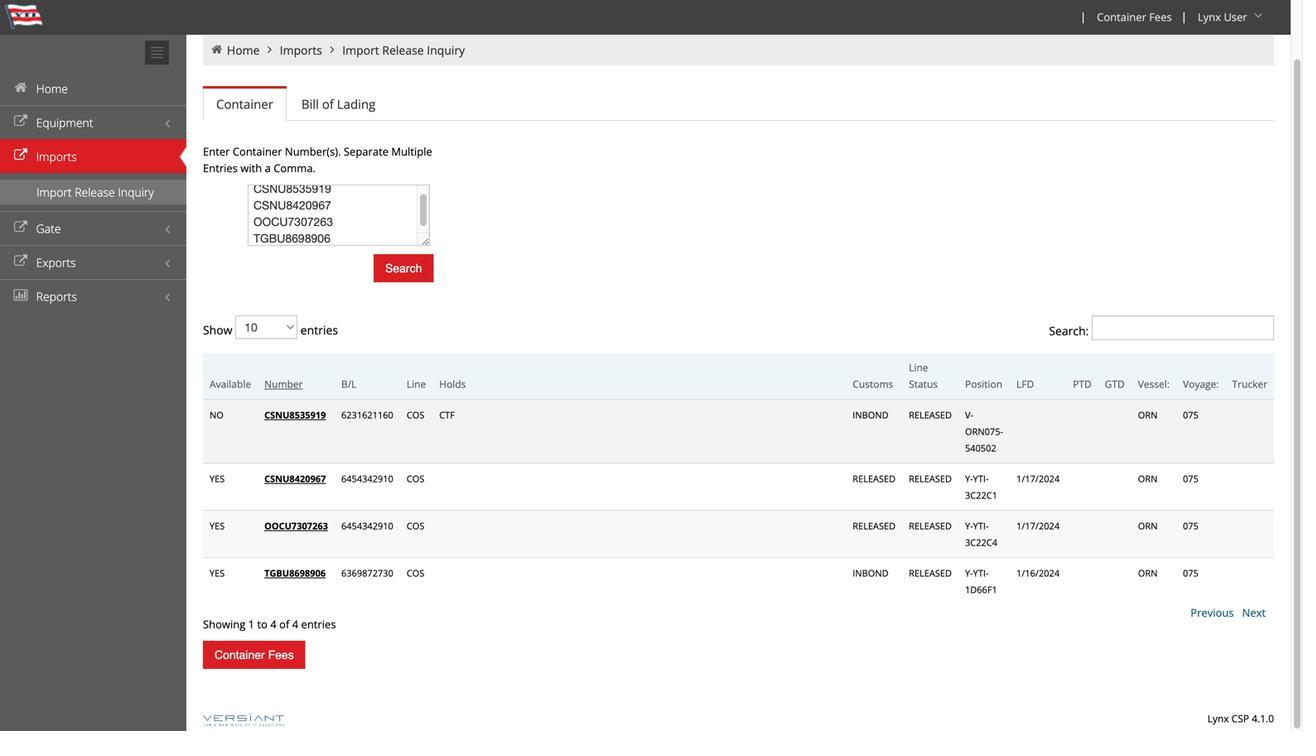 Task type: locate. For each thing, give the bounding box(es) containing it.
position
[[965, 377, 1003, 391]]

yti- up 3c22c1
[[973, 473, 989, 485]]

home link right home image
[[227, 42, 260, 58]]

of inside grid
[[279, 617, 289, 632]]

2 yti- from the top
[[973, 520, 989, 532]]

entries
[[298, 322, 338, 338], [301, 617, 336, 632]]

released for y-yti- 3c22c4
[[909, 520, 952, 532]]

3 external link image from the top
[[12, 222, 29, 233]]

number
[[264, 377, 303, 391]]

orn for y-yti- 1d66f1
[[1138, 567, 1158, 580]]

1 y- from the top
[[965, 473, 973, 485]]

1 075 from the top
[[1183, 409, 1199, 421]]

1 horizontal spatial import release inquiry
[[342, 42, 465, 58]]

alert containing no
[[203, 400, 1274, 605]]

1 horizontal spatial fees
[[1149, 10, 1172, 24]]

1 horizontal spatial home link
[[227, 42, 260, 58]]

yes
[[210, 473, 225, 485], [210, 520, 225, 532], [210, 567, 225, 580]]

yes up showing at left bottom
[[210, 567, 225, 580]]

1 external link image from the top
[[12, 116, 29, 127]]

import release inquiry for top import release inquiry link
[[342, 42, 465, 58]]

6454342910 down 6231621160
[[341, 473, 393, 485]]

2 vertical spatial yti-
[[973, 567, 989, 580]]

line inside 'line status'
[[909, 361, 928, 375]]

1 vertical spatial 1/17/2024
[[1017, 520, 1060, 532]]

1 inbond from the top
[[853, 409, 889, 421]]

orn for y-yti- 3c22c1
[[1138, 473, 1158, 485]]

1 vertical spatial of
[[279, 617, 289, 632]]

1 vertical spatial imports
[[36, 149, 77, 164]]

imports
[[280, 42, 322, 58], [36, 149, 77, 164]]

1 horizontal spatial line
[[909, 361, 928, 375]]

container fees
[[1097, 10, 1172, 24], [215, 649, 294, 662]]

entries up number: activate to sort column ascending column header
[[298, 322, 338, 338]]

yti- for y-yti- 3c22c1
[[973, 473, 989, 485]]

0 horizontal spatial imports link
[[0, 139, 186, 173]]

lynx left user
[[1198, 10, 1221, 24]]

lynx csp 4.1.0
[[1208, 712, 1274, 726]]

1 horizontal spatial import release inquiry link
[[342, 42, 465, 58]]

1 horizontal spatial import
[[342, 42, 379, 58]]

lynx
[[1198, 10, 1221, 24], [1208, 712, 1229, 726]]

3 orn from the top
[[1138, 520, 1158, 532]]

yes down no
[[210, 473, 225, 485]]

0 vertical spatial home link
[[227, 42, 260, 58]]

trucker
[[1232, 377, 1268, 391]]

cos for csnu8420967
[[407, 473, 425, 485]]

0 vertical spatial release
[[382, 42, 424, 58]]

1 cos from the top
[[407, 409, 425, 421]]

1 horizontal spatial imports
[[280, 42, 322, 58]]

0 horizontal spatial import release inquiry
[[36, 184, 154, 200]]

4 cos from the top
[[407, 567, 425, 580]]

home right home icon
[[36, 81, 68, 97]]

cos for tgbu8698906
[[407, 567, 425, 580]]

previous button
[[1191, 606, 1234, 621]]

1/17/2024 right y-yti- 3c22c1
[[1017, 473, 1060, 485]]

y- up 1d66f1
[[965, 567, 973, 580]]

1 orn from the top
[[1138, 409, 1158, 421]]

0 vertical spatial home
[[227, 42, 260, 58]]

0 horizontal spatial fees
[[268, 649, 294, 662]]

0 vertical spatial inquiry
[[427, 42, 465, 58]]

y-
[[965, 473, 973, 485], [965, 520, 973, 532], [965, 567, 973, 580]]

2 inbond from the top
[[853, 567, 889, 580]]

y-yti- 3c22c1
[[965, 473, 998, 502]]

0 horizontal spatial imports
[[36, 149, 77, 164]]

0 horizontal spatial container fees
[[215, 649, 294, 662]]

0 vertical spatial imports link
[[280, 42, 322, 58]]

imports down equipment
[[36, 149, 77, 164]]

2 y- from the top
[[965, 520, 973, 532]]

0 vertical spatial 1/17/2024
[[1017, 473, 1060, 485]]

0 vertical spatial yes
[[210, 473, 225, 485]]

1 4 from the left
[[270, 617, 277, 632]]

y- up 3c22c1
[[965, 473, 973, 485]]

inbond for v-
[[853, 409, 889, 421]]

comma.
[[274, 161, 316, 176]]

3c22c4
[[965, 536, 998, 549]]

yti- up 3c22c4
[[973, 520, 989, 532]]

import up gate
[[36, 184, 72, 200]]

lynx for lynx csp 4.1.0
[[1208, 712, 1229, 726]]

1 vertical spatial y-
[[965, 520, 973, 532]]

of right to
[[279, 617, 289, 632]]

2 075 from the top
[[1183, 473, 1199, 485]]

2 1/17/2024 from the top
[[1017, 520, 1060, 532]]

bar chart image
[[12, 290, 29, 301]]

yti- inside y-yti- 3c22c1
[[973, 473, 989, 485]]

1 vertical spatial inbond
[[853, 567, 889, 580]]

075 for v- orn075- 540502
[[1183, 409, 1199, 421]]

4 external link image from the top
[[12, 256, 29, 267]]

1 1/17/2024 from the top
[[1017, 473, 1060, 485]]

0 vertical spatial imports
[[280, 42, 322, 58]]

4 075 from the top
[[1183, 567, 1199, 580]]

0 horizontal spatial line
[[407, 377, 426, 391]]

0 horizontal spatial |
[[1080, 9, 1086, 24]]

gate
[[36, 221, 61, 237]]

line left 'holds'
[[407, 377, 426, 391]]

1 vertical spatial yes
[[210, 520, 225, 532]]

reports
[[36, 289, 77, 304]]

gate link
[[0, 211, 186, 245]]

line for line status
[[909, 361, 928, 375]]

1 horizontal spatial 4
[[292, 617, 298, 632]]

of right bill
[[322, 96, 334, 113]]

lading
[[337, 96, 376, 113]]

0 vertical spatial of
[[322, 96, 334, 113]]

alert
[[203, 400, 1274, 605]]

inquiry
[[427, 42, 465, 58], [118, 184, 154, 200]]

1 vertical spatial yti-
[[973, 520, 989, 532]]

1 yes from the top
[[210, 473, 225, 485]]

2 6454342910 from the top
[[341, 520, 393, 532]]

1 horizontal spatial |
[[1181, 9, 1187, 24]]

holds: activate to sort column ascending column header
[[433, 353, 846, 400]]

fees down showing 1 to 4 of 4 entries
[[268, 649, 294, 662]]

3 y- from the top
[[965, 567, 973, 580]]

external link image inside gate 'link'
[[12, 222, 29, 233]]

0 horizontal spatial inquiry
[[118, 184, 154, 200]]

3 yti- from the top
[[973, 567, 989, 580]]

yti- inside y-yti- 3c22c4
[[973, 520, 989, 532]]

0 horizontal spatial 4
[[270, 617, 277, 632]]

0 vertical spatial container fees
[[1097, 10, 1172, 24]]

bill
[[302, 96, 319, 113]]

line status: activate to sort column ascending column header
[[902, 353, 959, 400]]

y-yti- 1d66f1
[[965, 567, 997, 596]]

1 horizontal spatial inquiry
[[427, 42, 465, 58]]

0 horizontal spatial of
[[279, 617, 289, 632]]

angle right image
[[263, 44, 277, 56], [325, 44, 340, 56]]

075
[[1183, 409, 1199, 421], [1183, 473, 1199, 485], [1183, 520, 1199, 532], [1183, 567, 1199, 580]]

1 vertical spatial release
[[75, 184, 115, 200]]

1 vertical spatial import release inquiry link
[[0, 180, 186, 205]]

y- inside 'y-yti- 1d66f1'
[[965, 567, 973, 580]]

v- orn075- 540502
[[965, 409, 1003, 454]]

fees left lynx user
[[1149, 10, 1172, 24]]

yes for oocu7307263
[[210, 520, 225, 532]]

2 yes from the top
[[210, 520, 225, 532]]

to
[[257, 617, 268, 632]]

1 vertical spatial home link
[[0, 71, 186, 105]]

| left container fees link
[[1080, 9, 1086, 24]]

1/17/2024 for y-yti- 3c22c1
[[1017, 473, 1060, 485]]

line
[[909, 361, 928, 375], [407, 377, 426, 391]]

inbond
[[853, 409, 889, 421], [853, 567, 889, 580]]

enter
[[203, 144, 230, 159]]

row
[[203, 353, 1274, 400]]

yti- up 1d66f1
[[973, 567, 989, 580]]

external link image inside exports link
[[12, 256, 29, 267]]

2 cos from the top
[[407, 473, 425, 485]]

equipment link
[[0, 105, 186, 139]]

import release inquiry link
[[342, 42, 465, 58], [0, 180, 186, 205]]

csp
[[1232, 712, 1249, 726]]

1/17/2024 up 1/16/2024
[[1017, 520, 1060, 532]]

lynx for lynx user
[[1198, 10, 1221, 24]]

number(s).
[[285, 144, 341, 159]]

2 vertical spatial y-
[[965, 567, 973, 580]]

ctf
[[439, 409, 455, 421]]

entries right to
[[301, 617, 336, 632]]

external link image inside equipment link
[[12, 116, 29, 127]]

0 vertical spatial 6454342910
[[341, 473, 393, 485]]

1 vertical spatial home
[[36, 81, 68, 97]]

0 vertical spatial lynx
[[1198, 10, 1221, 24]]

4
[[270, 617, 277, 632], [292, 617, 298, 632]]

None text field
[[248, 185, 430, 246]]

search:
[[1049, 323, 1092, 339]]

1/17/2024
[[1017, 473, 1060, 485], [1017, 520, 1060, 532]]

0 vertical spatial inbond
[[853, 409, 889, 421]]

yes left oocu7307263
[[210, 520, 225, 532]]

None text field
[[1092, 316, 1274, 341]]

1 vertical spatial imports link
[[0, 139, 186, 173]]

orn
[[1138, 409, 1158, 421], [1138, 473, 1158, 485], [1138, 520, 1158, 532], [1138, 567, 1158, 580]]

home link
[[227, 42, 260, 58], [0, 71, 186, 105]]

0 vertical spatial y-
[[965, 473, 973, 485]]

4 orn from the top
[[1138, 567, 1158, 580]]

cos for oocu7307263
[[407, 520, 425, 532]]

imports link
[[280, 42, 322, 58], [0, 139, 186, 173]]

yti- inside 'y-yti- 1d66f1'
[[973, 567, 989, 580]]

lfd
[[1017, 377, 1034, 391]]

2 external link image from the top
[[12, 150, 29, 161]]

cos for csnu8535919
[[407, 409, 425, 421]]

yti-
[[973, 473, 989, 485], [973, 520, 989, 532], [973, 567, 989, 580]]

1 horizontal spatial home
[[227, 42, 260, 58]]

1 vertical spatial import release inquiry
[[36, 184, 154, 200]]

import release inquiry for import release inquiry link to the left
[[36, 184, 154, 200]]

3 cos from the top
[[407, 520, 425, 532]]

y- inside y-yti- 3c22c4
[[965, 520, 973, 532]]

6454342910
[[341, 473, 393, 485], [341, 520, 393, 532]]

released for v- orn075- 540502
[[909, 409, 952, 421]]

cos
[[407, 409, 425, 421], [407, 473, 425, 485], [407, 520, 425, 532], [407, 567, 425, 580]]

| left lynx user
[[1181, 9, 1187, 24]]

import release inquiry up lading
[[342, 42, 465, 58]]

0 horizontal spatial angle right image
[[263, 44, 277, 56]]

home
[[227, 42, 260, 58], [36, 81, 68, 97]]

imports up bill
[[280, 42, 322, 58]]

1 vertical spatial container fees
[[215, 649, 294, 662]]

0 vertical spatial yti-
[[973, 473, 989, 485]]

b/l
[[341, 377, 357, 391]]

container
[[1097, 10, 1147, 24], [216, 96, 273, 113], [233, 144, 282, 159], [215, 649, 265, 662]]

external link image for equipment
[[12, 116, 29, 127]]

multiple
[[391, 144, 432, 159]]

angle right image up bill of lading at the left of page
[[325, 44, 340, 56]]

import release inquiry up gate 'link'
[[36, 184, 154, 200]]

1 6454342910 from the top
[[341, 473, 393, 485]]

lynx left csp
[[1208, 712, 1229, 726]]

home link up equipment
[[0, 71, 186, 105]]

vessel:: activate to sort column ascending column header
[[1132, 353, 1177, 400]]

import release inquiry
[[342, 42, 465, 58], [36, 184, 154, 200]]

1 vertical spatial inquiry
[[118, 184, 154, 200]]

1 horizontal spatial angle right image
[[325, 44, 340, 56]]

imports link down equipment
[[0, 139, 186, 173]]

y- for y-yti- 3c22c4
[[965, 520, 973, 532]]

oocu7307263
[[264, 520, 328, 532]]

0 horizontal spatial import
[[36, 184, 72, 200]]

imports link up bill
[[280, 42, 322, 58]]

with
[[241, 161, 262, 176]]

0 vertical spatial import
[[342, 42, 379, 58]]

import release inquiry link up gate 'link'
[[0, 180, 186, 205]]

angle right image right home image
[[263, 44, 277, 56]]

1 vertical spatial 6454342910
[[341, 520, 393, 532]]

3 yes from the top
[[210, 567, 225, 580]]

y- up 3c22c4
[[965, 520, 973, 532]]

0 vertical spatial fees
[[1149, 10, 1172, 24]]

0 vertical spatial import release inquiry
[[342, 42, 465, 58]]

1 vertical spatial line
[[407, 377, 426, 391]]

2 orn from the top
[[1138, 473, 1158, 485]]

6454342910 up 6369872730
[[341, 520, 393, 532]]

2 vertical spatial yes
[[210, 567, 225, 580]]

status
[[909, 377, 938, 391]]

yti- for y-yti- 3c22c4
[[973, 520, 989, 532]]

import up lading
[[342, 42, 379, 58]]

previous
[[1191, 606, 1234, 621]]

home right home image
[[227, 42, 260, 58]]

import
[[342, 42, 379, 58], [36, 184, 72, 200]]

1 vertical spatial import
[[36, 184, 72, 200]]

y- inside y-yti- 3c22c1
[[965, 473, 973, 485]]

external link image
[[12, 116, 29, 127], [12, 150, 29, 161], [12, 222, 29, 233], [12, 256, 29, 267]]

4.1.0
[[1252, 712, 1274, 726]]

bill of lading link
[[288, 88, 389, 121]]

1 horizontal spatial container fees
[[1097, 10, 1172, 24]]

2 | from the left
[[1181, 9, 1187, 24]]

3 075 from the top
[[1183, 520, 1199, 532]]

grid
[[203, 185, 1274, 633]]

1 yti- from the top
[[973, 473, 989, 485]]

|
[[1080, 9, 1086, 24], [1181, 9, 1187, 24]]

540502
[[965, 442, 997, 454]]

1 vertical spatial lynx
[[1208, 712, 1229, 726]]

of
[[322, 96, 334, 113], [279, 617, 289, 632]]

0 vertical spatial line
[[909, 361, 928, 375]]

0 horizontal spatial home
[[36, 81, 68, 97]]

y- for y-yti- 3c22c1
[[965, 473, 973, 485]]

released
[[909, 409, 952, 421], [853, 473, 896, 485], [909, 473, 952, 485], [853, 520, 896, 532], [909, 520, 952, 532], [909, 567, 952, 580]]

import release inquiry link up lading
[[342, 42, 465, 58]]

1 vertical spatial fees
[[268, 649, 294, 662]]

release
[[382, 42, 424, 58], [75, 184, 115, 200]]

line up status
[[909, 361, 928, 375]]



Task type: describe. For each thing, give the bounding box(es) containing it.
released for y-yti- 1d66f1
[[909, 567, 952, 580]]

gtd: activate to sort column ascending column header
[[1098, 353, 1132, 400]]

2 4 from the left
[[292, 617, 298, 632]]

2 angle right image from the left
[[325, 44, 340, 56]]

1
[[248, 617, 254, 632]]

no
[[210, 409, 224, 421]]

external link image for gate
[[12, 222, 29, 233]]

row containing line status
[[203, 353, 1274, 400]]

0 horizontal spatial home link
[[0, 71, 186, 105]]

3c22c1
[[965, 489, 998, 502]]

bill of lading
[[302, 96, 376, 113]]

yes for tgbu8698906
[[210, 567, 225, 580]]

equipment
[[36, 115, 93, 130]]

next button
[[1242, 606, 1266, 621]]

0 horizontal spatial import release inquiry link
[[0, 180, 186, 205]]

1 angle right image from the left
[[263, 44, 277, 56]]

075 for y-yti- 3c22c1
[[1183, 473, 1199, 485]]

container inside enter container number(s).  separate multiple entries with a comma.
[[233, 144, 282, 159]]

vessel:
[[1138, 377, 1170, 391]]

holds
[[439, 377, 466, 391]]

1/17/2024 for y-yti- 3c22c4
[[1017, 520, 1060, 532]]

container fees link
[[1090, 0, 1178, 35]]

enter container number(s).  separate multiple entries with a comma.
[[203, 144, 432, 176]]

versiant image
[[203, 714, 284, 726]]

none text field inside grid
[[1092, 316, 1274, 341]]

1/16/2024
[[1017, 567, 1060, 580]]

0 horizontal spatial release
[[75, 184, 115, 200]]

lynx user
[[1198, 10, 1247, 24]]

ptd
[[1073, 377, 1092, 391]]

fees inside button
[[268, 649, 294, 662]]

available
[[210, 377, 251, 391]]

voyage:
[[1183, 377, 1219, 391]]

search
[[385, 262, 422, 275]]

1 horizontal spatial imports link
[[280, 42, 322, 58]]

yti- for y-yti- 1d66f1
[[973, 567, 989, 580]]

6454342910 for oocu7307263
[[341, 520, 393, 532]]

v-
[[965, 409, 974, 421]]

voyage:: activate to sort column ascending column header
[[1177, 353, 1226, 400]]

gtd
[[1105, 377, 1125, 391]]

1 horizontal spatial release
[[382, 42, 424, 58]]

6231621160
[[341, 409, 393, 421]]

csnu8535919
[[264, 409, 326, 421]]

released for y-yti- 3c22c1
[[909, 473, 952, 485]]

6454342910 for csnu8420967
[[341, 473, 393, 485]]

1 | from the left
[[1080, 9, 1086, 24]]

a
[[265, 161, 271, 176]]

0 vertical spatial entries
[[298, 322, 338, 338]]

orn075-
[[965, 425, 1003, 438]]

search button
[[374, 254, 434, 283]]

container fees button
[[203, 641, 306, 669]]

entries
[[203, 161, 238, 176]]

orn for y-yti- 3c22c4
[[1138, 520, 1158, 532]]

showing 1 to 4 of 4 entries
[[203, 617, 336, 632]]

075 for y-yti- 3c22c4
[[1183, 520, 1199, 532]]

home image
[[12, 82, 29, 93]]

line status
[[909, 361, 938, 391]]

next
[[1242, 606, 1266, 621]]

exports
[[36, 255, 76, 271]]

075 for y-yti- 1d66f1
[[1183, 567, 1199, 580]]

exports link
[[0, 245, 186, 279]]

b/l: activate to sort column ascending column header
[[335, 353, 400, 400]]

customs
[[853, 377, 893, 391]]

csnu8420967
[[264, 473, 326, 485]]

available: activate to sort column ascending column header
[[203, 353, 258, 400]]

home inside home link
[[36, 81, 68, 97]]

y-yti- 3c22c4
[[965, 520, 998, 549]]

trucker: activate to sort column ascending column header
[[1226, 353, 1274, 400]]

lfd: activate to sort column ascending column header
[[1010, 353, 1066, 400]]

0 vertical spatial import release inquiry link
[[342, 42, 465, 58]]

external link image for exports
[[12, 256, 29, 267]]

user
[[1224, 10, 1247, 24]]

container link
[[203, 89, 287, 121]]

separate
[[344, 144, 389, 159]]

1 horizontal spatial of
[[322, 96, 334, 113]]

external link image for imports
[[12, 150, 29, 161]]

tgbu8698906
[[264, 567, 326, 580]]

y- for y-yti- 1d66f1
[[965, 567, 973, 580]]

angle down image
[[1250, 10, 1267, 21]]

6369872730
[[341, 567, 393, 580]]

lynx user link
[[1191, 0, 1273, 35]]

ptd: activate to sort column ascending column header
[[1066, 353, 1098, 400]]

1d66f1
[[965, 584, 997, 596]]

container inside button
[[215, 649, 265, 662]]

1 vertical spatial entries
[[301, 617, 336, 632]]

inbond for y-
[[853, 567, 889, 580]]

yes for csnu8420967
[[210, 473, 225, 485]]

container fees inside button
[[215, 649, 294, 662]]

show
[[203, 322, 235, 338]]

number: activate to sort column ascending column header
[[258, 353, 335, 400]]

home image
[[210, 44, 224, 56]]

customs: activate to sort column ascending column header
[[846, 353, 902, 400]]

line: activate to sort column ascending column header
[[400, 353, 433, 400]]

previous next
[[1191, 606, 1266, 621]]

grid containing show
[[203, 185, 1274, 633]]

line for line
[[407, 377, 426, 391]]

location: activate to sort column ascending column header
[[959, 353, 1010, 400]]

reports link
[[0, 279, 186, 313]]

showing
[[203, 617, 246, 632]]

orn for v- orn075- 540502
[[1138, 409, 1158, 421]]



Task type: vqa. For each thing, say whether or not it's contained in the screenshot.
Previous Next
yes



